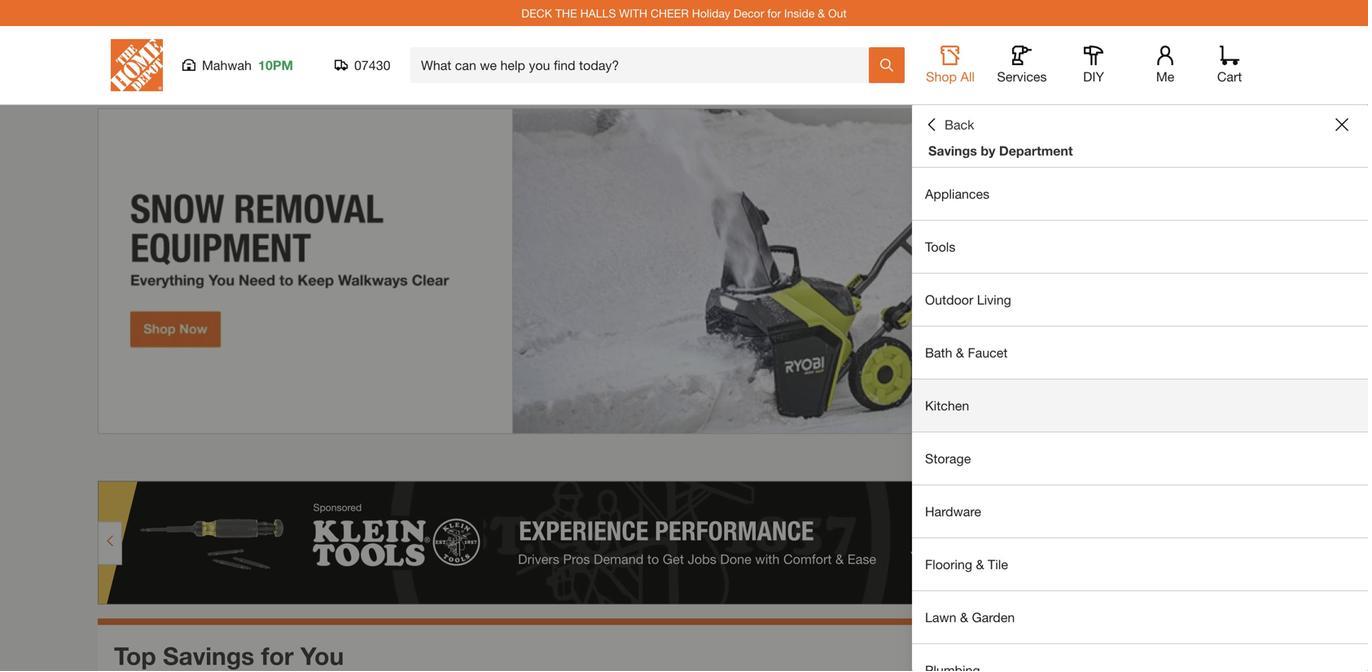 Task type: vqa. For each thing, say whether or not it's contained in the screenshot.
CHEER
yes



Task type: describe. For each thing, give the bounding box(es) containing it.
flooring & tile
[[925, 557, 1008, 572]]

0 horizontal spatial for
[[261, 641, 294, 670]]

cart link
[[1212, 46, 1248, 85]]

07430
[[354, 57, 391, 73]]

with
[[619, 6, 648, 20]]

hardware
[[925, 504, 982, 519]]

back
[[945, 117, 975, 132]]

outdoor living link
[[912, 274, 1368, 326]]

lawn
[[925, 610, 957, 625]]

tools
[[925, 239, 956, 255]]

back button
[[925, 116, 975, 133]]

flooring & tile link
[[912, 538, 1368, 591]]

by
[[981, 143, 996, 158]]

0 horizontal spatial savings
[[163, 641, 254, 670]]

services
[[997, 69, 1047, 84]]

deck the halls with cheer holiday decor for inside & out
[[521, 6, 847, 20]]

the
[[555, 6, 577, 20]]

07430 button
[[335, 57, 391, 73]]

top savings for you
[[114, 641, 344, 670]]

& left the 'out'
[[818, 6, 825, 20]]

image for snow removal equipment everything you need to keep walkways clear image
[[98, 108, 1271, 434]]

deck
[[521, 6, 552, 20]]

mahwah 10pm
[[202, 57, 293, 73]]

cheer
[[651, 6, 689, 20]]

feedback link image
[[1346, 275, 1368, 363]]

What can we help you find today? search field
[[421, 48, 868, 82]]

appliances link
[[912, 168, 1368, 220]]

outdoor
[[925, 292, 974, 307]]

shop all
[[926, 69, 975, 84]]

garden
[[972, 610, 1015, 625]]



Task type: locate. For each thing, give the bounding box(es) containing it.
tile
[[988, 557, 1008, 572]]

& for flooring
[[976, 557, 984, 572]]

you
[[301, 641, 344, 670]]

lawn & garden link
[[912, 591, 1368, 643]]

savings right top
[[163, 641, 254, 670]]

drawer close image
[[1336, 118, 1349, 131]]

1 horizontal spatial for
[[768, 6, 781, 20]]

shop all button
[[925, 46, 977, 85]]

department
[[999, 143, 1073, 158]]

cart
[[1218, 69, 1242, 84]]

menu containing appliances
[[912, 168, 1368, 671]]

outdoor living
[[925, 292, 1012, 307]]

holiday
[[692, 6, 731, 20]]

flooring
[[925, 557, 973, 572]]

kitchen
[[925, 398, 970, 413]]

bath & faucet link
[[912, 327, 1368, 379]]

inside
[[784, 6, 815, 20]]

hardware link
[[912, 485, 1368, 538]]

0 vertical spatial savings
[[929, 143, 977, 158]]

menu
[[912, 168, 1368, 671]]

the home depot logo image
[[111, 39, 163, 91]]

living
[[977, 292, 1012, 307]]

for left you
[[261, 641, 294, 670]]

1 horizontal spatial savings
[[929, 143, 977, 158]]

me button
[[1140, 46, 1192, 85]]

appliances
[[925, 186, 990, 202]]

storage
[[925, 451, 971, 466]]

storage link
[[912, 433, 1368, 485]]

top
[[114, 641, 156, 670]]

for
[[768, 6, 781, 20], [261, 641, 294, 670]]

& right bath
[[956, 345, 964, 360]]

1 vertical spatial for
[[261, 641, 294, 670]]

0 vertical spatial for
[[768, 6, 781, 20]]

1 vertical spatial savings
[[163, 641, 254, 670]]

me
[[1156, 69, 1175, 84]]

savings down back "button" at the right
[[929, 143, 977, 158]]

& right the lawn
[[960, 610, 969, 625]]

lawn & garden
[[925, 610, 1015, 625]]

& for lawn
[[960, 610, 969, 625]]

diy button
[[1068, 46, 1120, 85]]

halls
[[580, 6, 616, 20]]

savings
[[929, 143, 977, 158], [163, 641, 254, 670]]

mahwah
[[202, 57, 252, 73]]

tools link
[[912, 221, 1368, 273]]

10pm
[[258, 57, 293, 73]]

all
[[961, 69, 975, 84]]

& left tile
[[976, 557, 984, 572]]

for left inside at the top right
[[768, 6, 781, 20]]

savings by department
[[929, 143, 1073, 158]]

faucet
[[968, 345, 1008, 360]]

bath
[[925, 345, 953, 360]]

diy
[[1083, 69, 1104, 84]]

&
[[818, 6, 825, 20], [956, 345, 964, 360], [976, 557, 984, 572], [960, 610, 969, 625]]

decor
[[734, 6, 764, 20]]

& for bath
[[956, 345, 964, 360]]

out
[[828, 6, 847, 20]]

shop
[[926, 69, 957, 84]]

services button
[[996, 46, 1048, 85]]

kitchen link
[[912, 380, 1368, 432]]

deck the halls with cheer holiday decor for inside & out link
[[521, 6, 847, 20]]

bath & faucet
[[925, 345, 1008, 360]]



